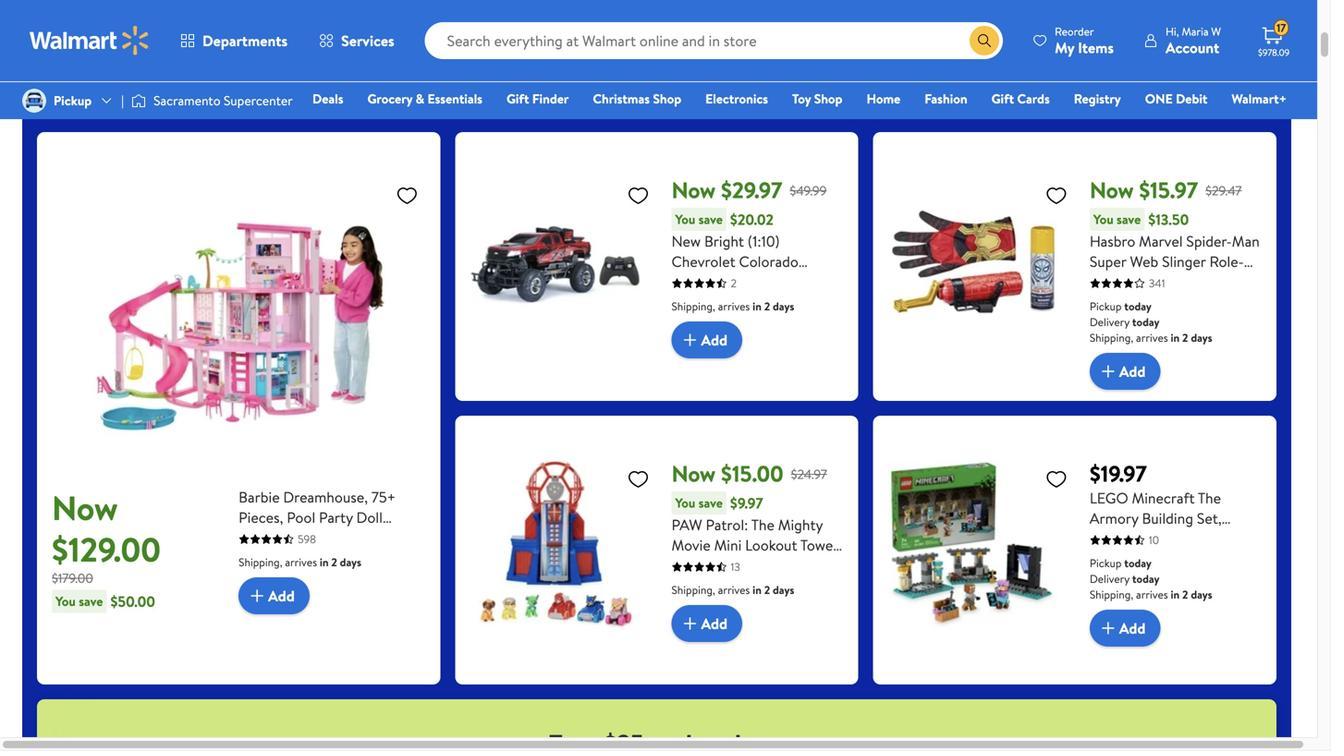 Task type: vqa. For each thing, say whether or not it's contained in the screenshot.
drive on the right bottom
no



Task type: describe. For each thing, give the bounding box(es) containing it.
today down boys
[[1132, 571, 1160, 587]]

spider-
[[1186, 231, 1232, 252]]

paw
[[672, 515, 702, 535]]

dreamhouse,
[[283, 487, 368, 508]]

in right 1r
[[753, 299, 762, 314]]

shipping, down battery
[[672, 299, 715, 314]]

add button down house
[[239, 578, 309, 615]]

you for now $15.97
[[1093, 210, 1114, 228]]

shipping, arrives in 2 days for now $15.00
[[672, 582, 794, 598]]

deals inside top toy brand deals
[[415, 8, 443, 26]]

1 delivery from the top
[[1090, 314, 1130, 330]]

now for $15.00
[[672, 459, 716, 490]]

slide
[[363, 528, 394, 548]]

2 down truck,
[[764, 299, 770, 314]]

new
[[672, 231, 701, 252]]

christmas
[[593, 90, 650, 108]]

add button down 21252
[[1090, 610, 1161, 647]]

2 down the gamers,
[[1182, 587, 1188, 603]]

& for essentials
[[416, 90, 424, 108]]

0 horizontal spatial web
[[1130, 252, 1159, 272]]

now $29.97 $49.99
[[672, 175, 827, 206]]

one debit
[[1145, 90, 1208, 108]]

$24.97
[[791, 465, 827, 483]]

role-
[[1210, 252, 1244, 272]]

1 horizontal spatial web
[[1181, 272, 1210, 292]]

water,
[[1192, 292, 1234, 313]]

christmas shop link
[[585, 89, 690, 109]]

2 pickup today delivery today shipping, arrives in 2 days from the top
[[1090, 556, 1213, 603]]

arrives down 598
[[285, 555, 317, 570]]

truck,
[[751, 272, 789, 292]]

$29.47
[[1206, 182, 1242, 200]]

deals inside toy deals $25 & under
[[519, 0, 547, 13]]

debit
[[1176, 90, 1208, 108]]

Walmart Site-Wide search field
[[425, 22, 1003, 59]]

days down story
[[340, 555, 361, 570]]

you for now $29.97
[[675, 210, 696, 228]]

save for $15.97
[[1117, 210, 1141, 228]]

shipping, down "playset"
[[672, 582, 715, 598]]

$15.00
[[721, 459, 784, 490]]

fashion
[[925, 90, 968, 108]]

brand
[[435, 0, 467, 13]]

hasbro
[[1090, 231, 1136, 252]]

save for $29.97
[[699, 210, 723, 228]]

toy deals $25 & under link
[[492, 0, 588, 28]]

today down toy,
[[1124, 299, 1152, 314]]

toy inside $19.97 lego minecraft the armory building set, action toy for gamers, gift for boys and girls 21252
[[1135, 529, 1157, 549]]

man
[[1232, 231, 1260, 252]]

ages
[[1120, 313, 1151, 333]]

2 delivery from the top
[[1090, 571, 1130, 587]]

toy shop
[[792, 90, 843, 108]]

the inside $19.97 lego minecraft the armory building set, action toy for gamers, gift for boys and girls 21252
[[1198, 488, 1221, 509]]

up
[[1193, 313, 1211, 333]]

5
[[1155, 313, 1163, 333]]

toy for toy stocking stuffers
[[616, 0, 635, 13]]

gift for gift finder
[[507, 90, 529, 108]]

dibs on these deals!
[[529, 75, 785, 116]]

now for $15.97
[[1090, 175, 1134, 206]]

gift inside $19.97 lego minecraft the armory building set, action toy for gamers, gift for boys and girls 21252
[[1090, 549, 1115, 570]]

1r
[[725, 292, 739, 313]]

in right 5
[[1171, 330, 1180, 346]]

1 pickup today delivery today shipping, arrives in 2 days from the top
[[1090, 299, 1213, 346]]

one debit link
[[1137, 89, 1216, 109]]

$13.50
[[1148, 209, 1189, 230]]

now $129.00 $179.00 you save $50.00
[[52, 485, 161, 612]]

10
[[1149, 533, 1159, 548]]

add down with
[[268, 586, 295, 606]]

add to cart image down 21252
[[1097, 618, 1119, 640]]

w
[[1211, 24, 1221, 39]]

now for $129.00
[[52, 485, 118, 531]]

now $15.97 $29.47
[[1090, 175, 1242, 206]]

$978.09
[[1258, 46, 1290, 59]]

21252
[[1090, 570, 1126, 590]]

red
[[723, 272, 748, 292]]

chevrolet
[[672, 252, 736, 272]]

 image for sacramento supercenter
[[131, 92, 146, 110]]

add for now $29.97
[[701, 330, 728, 350]]

for
[[1237, 292, 1259, 313]]

preschool & pretend play link
[[825, 0, 921, 28]]

my
[[1055, 37, 1074, 58]]

61078u-
[[672, 292, 725, 313]]

2 up 1r
[[731, 276, 737, 291]]

hi,
[[1166, 24, 1179, 39]]

bright
[[704, 231, 744, 252]]

add to favorites list, lego minecraft the armory building set, action toy for gamers, gift for boys and girls 21252 image
[[1045, 468, 1068, 491]]

play
[[1090, 272, 1116, 292]]

2 down story
[[331, 555, 337, 570]]

17
[[1277, 20, 1286, 36]]

toy
[[414, 0, 432, 13]]

add for now $15.00
[[701, 614, 728, 634]]

in down boys
[[1171, 587, 1180, 603]]

$50.00
[[110, 592, 155, 612]]

gamers,
[[1183, 529, 1236, 549]]

supercenter
[[224, 91, 293, 110]]

departments
[[202, 31, 288, 51]]

$19.97
[[1090, 459, 1147, 490]]

toy shop link
[[784, 89, 851, 109]]

add button for now $15.00
[[672, 606, 742, 643]]

341
[[1149, 276, 1165, 291]]

you inside now $129.00 $179.00 you save $50.00
[[55, 593, 76, 611]]

colorado
[[739, 252, 799, 272]]

webs
[[1137, 292, 1172, 313]]

& inside toy deals $25 & under
[[574, 0, 583, 13]]

toy for toy shop
[[792, 90, 811, 108]]

$25
[[551, 0, 571, 13]]

reorder my items
[[1055, 24, 1114, 58]]

deals
[[312, 90, 343, 108]]

christmas shop
[[593, 90, 681, 108]]

75+
[[371, 487, 396, 508]]

essentials
[[428, 90, 483, 108]]

shipping, up add to cart icon
[[1090, 330, 1134, 346]]

save inside now $129.00 $179.00 you save $50.00
[[79, 593, 103, 611]]

2 down lookout
[[764, 582, 770, 598]]

add to favorites list, paw patrol: the mighty movie mini lookout tower playset image
[[627, 468, 649, 491]]

in down 3
[[320, 555, 329, 570]]

sacramento supercenter
[[154, 91, 293, 110]]

services
[[341, 31, 394, 51]]

days down the water,
[[1191, 330, 1213, 346]]

add to cart image down house
[[246, 585, 268, 607]]

add button for now $15.97
[[1090, 353, 1161, 390]]

hi, maria w account
[[1166, 24, 1221, 58]]

shoots
[[1090, 292, 1134, 313]]

3
[[314, 528, 322, 548]]

preschool
[[839, 0, 895, 13]]

patrol:
[[706, 515, 748, 535]]

you for now $15.00
[[675, 494, 696, 512]]

|
[[121, 91, 124, 110]]

grocery & essentials link
[[359, 89, 491, 109]]

building
[[1142, 509, 1193, 529]]

Search search field
[[425, 22, 1003, 59]]



Task type: locate. For each thing, give the bounding box(es) containing it.
fluid,
[[1213, 272, 1248, 292]]

gift down armory
[[1090, 549, 1115, 570]]

$15.97
[[1139, 175, 1198, 206]]

you inside you save $13.50 hasbro marvel spider-man super web slinger role- play toy, with web fluid, shoots webs or water, for kids ages 5 and up
[[1093, 210, 1114, 228]]

in
[[753, 299, 762, 314], [1171, 330, 1180, 346], [320, 555, 329, 570], [753, 582, 762, 598], [1171, 587, 1180, 603]]

you
[[675, 210, 696, 228], [1093, 210, 1114, 228], [675, 494, 696, 512], [55, 593, 76, 611]]

today down webs
[[1132, 314, 1160, 330]]

deals left the "$25"
[[519, 0, 547, 13]]

gift for gift cards
[[992, 90, 1014, 108]]

& inside 'preschool & pretend play'
[[898, 0, 906, 13]]

and left the girls
[[1175, 549, 1198, 570]]

gift finder link
[[498, 89, 577, 109]]

now up paw
[[672, 459, 716, 490]]

2 vertical spatial shipping, arrives in 2 days
[[672, 582, 794, 598]]

add button down ages
[[1090, 353, 1161, 390]]

& right grocery
[[416, 90, 424, 108]]

you save $20.02 new bright (1:10) chevrolet colorado battery red truck, 61078u-1r
[[672, 209, 799, 313]]

add to favorites list, hasbro marvel spider-man super web slinger role-play toy, with web fluid, shoots webs or water, for kids ages 5 and up image
[[1045, 184, 1068, 207]]

add to cart image
[[1097, 361, 1119, 383]]

grocery & essentials
[[367, 90, 483, 108]]

 image down walmart 'image'
[[22, 89, 46, 113]]

and
[[1166, 313, 1190, 333], [1175, 549, 1198, 570]]

now up hasbro
[[1090, 175, 1134, 206]]

1 vertical spatial delivery
[[1090, 571, 1130, 587]]

now for $29.97
[[672, 175, 716, 206]]

one
[[1145, 90, 1173, 108]]

tower
[[800, 535, 839, 556]]

1 vertical spatial pickup
[[1090, 299, 1122, 314]]

delivery down action
[[1090, 571, 1130, 587]]

fashion link
[[916, 89, 976, 109]]

1 vertical spatial and
[[1175, 549, 1198, 570]]

save inside you save $13.50 hasbro marvel spider-man super web slinger role- play toy, with web fluid, shoots webs or water, for kids ages 5 and up
[[1117, 210, 1141, 228]]

pieces,
[[239, 508, 283, 528]]

add down ages
[[1119, 361, 1146, 382]]

days down truck,
[[773, 299, 794, 314]]

story
[[325, 528, 360, 548]]

gift cards
[[992, 90, 1050, 108]]

you save $9.97 paw patrol: the mighty movie mini lookout tower playset
[[672, 493, 839, 576]]

 image right |
[[131, 92, 146, 110]]

days down the girls
[[1191, 587, 1213, 603]]

gift inside gift finder link
[[507, 90, 529, 108]]

$179.00
[[52, 570, 93, 588]]

save up 'patrol:' on the bottom right
[[699, 494, 723, 512]]

2 shop from the left
[[814, 90, 843, 108]]

shop left home
[[814, 90, 843, 108]]

toy right "deals!"
[[792, 90, 811, 108]]

top toy brand deals link
[[381, 0, 477, 28]]

action
[[1090, 529, 1132, 549]]

1 vertical spatial pickup today delivery today shipping, arrives in 2 days
[[1090, 556, 1213, 603]]

1 horizontal spatial for
[[1160, 529, 1179, 549]]

1 horizontal spatial gift
[[992, 90, 1014, 108]]

the down $9.97 in the bottom of the page
[[751, 515, 775, 535]]

web right with
[[1181, 272, 1210, 292]]

toy right action
[[1135, 529, 1157, 549]]

doll
[[356, 508, 383, 528]]

lookout
[[745, 535, 797, 556]]

add to favorites list, barbie dreamhouse, 75+ pieces, pool party doll house with 3 story slide image
[[396, 184, 418, 207]]

0 vertical spatial pickup today delivery today shipping, arrives in 2 days
[[1090, 299, 1213, 346]]

0 vertical spatial delivery
[[1090, 314, 1130, 330]]

deals link
[[304, 89, 352, 109]]

barbie dreamhouse, 75+ pieces, pool party doll house with 3 story slide
[[239, 487, 396, 548]]

& for dollhouses
[[995, 0, 1004, 13]]

account
[[1166, 37, 1220, 58]]

 image for pickup
[[22, 89, 46, 113]]

shop right christmas
[[653, 90, 681, 108]]

save down $179.00
[[79, 593, 103, 611]]

you inside you save $20.02 new bright (1:10) chevrolet colorado battery red truck, 61078u-1r
[[675, 210, 696, 228]]

0 horizontal spatial for
[[1118, 549, 1137, 570]]

minecraft
[[1132, 488, 1195, 509]]

toy left stocking
[[616, 0, 635, 13]]

house
[[239, 528, 279, 548]]

preschool & pretend play
[[838, 0, 908, 26]]

1 vertical spatial the
[[751, 515, 775, 535]]

reorder
[[1055, 24, 1094, 39]]

$19.97 lego minecraft the armory building set, action toy for gamers, gift for boys and girls 21252
[[1090, 459, 1236, 590]]

delivery down shoots
[[1090, 314, 1130, 330]]

& inside dolls & dollhouses
[[995, 0, 1004, 13]]

add to cart image
[[679, 329, 701, 351], [246, 585, 268, 607], [679, 613, 701, 635], [1097, 618, 1119, 640]]

2 vertical spatial pickup
[[1090, 556, 1122, 571]]

and right 5
[[1166, 313, 1190, 333]]

add down "playset"
[[701, 614, 728, 634]]

add button down "playset"
[[672, 606, 742, 643]]

arrives down webs
[[1136, 330, 1168, 346]]

for left boys
[[1118, 549, 1137, 570]]

shipping, arrives in 2 days down 13
[[672, 582, 794, 598]]

you down $179.00
[[55, 593, 76, 611]]

1 shop from the left
[[653, 90, 681, 108]]

web up 341
[[1130, 252, 1159, 272]]

days
[[773, 299, 794, 314], [1191, 330, 1213, 346], [340, 555, 361, 570], [773, 582, 794, 598], [1191, 587, 1213, 603]]

add down 21252
[[1119, 618, 1146, 639]]

arrives down red
[[718, 299, 750, 314]]

with
[[283, 528, 310, 548]]

1 horizontal spatial shop
[[814, 90, 843, 108]]

electronics
[[705, 90, 768, 108]]

0 vertical spatial pickup
[[54, 91, 92, 110]]

save up hasbro
[[1117, 210, 1141, 228]]

shipping, down action
[[1090, 587, 1134, 603]]

you up new at the top right of page
[[675, 210, 696, 228]]

&
[[574, 0, 583, 13], [898, 0, 906, 13], [995, 0, 1004, 13], [416, 90, 424, 108]]

gift inside gift cards link
[[992, 90, 1014, 108]]

 image
[[22, 89, 46, 113], [131, 92, 146, 110]]

you up hasbro
[[1093, 210, 1114, 228]]

1 horizontal spatial the
[[1198, 488, 1221, 509]]

add button
[[672, 322, 742, 359], [1090, 353, 1161, 390], [239, 578, 309, 615], [672, 606, 742, 643], [1090, 610, 1161, 647]]

save up bright
[[699, 210, 723, 228]]

$29.97
[[721, 175, 782, 206]]

$129.00
[[52, 527, 161, 573]]

add button down "61078u-"
[[672, 322, 742, 359]]

dibs
[[529, 75, 586, 116]]

shipping, arrives in 2 days for now $29.97
[[672, 299, 794, 314]]

barbie
[[239, 487, 280, 508]]

0 vertical spatial the
[[1198, 488, 1221, 509]]

pickup today delivery today shipping, arrives in 2 days down 341
[[1090, 299, 1213, 346]]

save inside "you save $9.97 paw patrol: the mighty movie mini lookout tower playset"
[[699, 494, 723, 512]]

2 horizontal spatial gift
[[1090, 549, 1115, 570]]

you inside "you save $9.97 paw patrol: the mighty movie mini lookout tower playset"
[[675, 494, 696, 512]]

or
[[1175, 292, 1189, 313]]

on
[[593, 75, 626, 116]]

girls
[[1202, 549, 1231, 570]]

add to cart image down "61078u-"
[[679, 329, 701, 351]]

now
[[672, 175, 716, 206], [1090, 175, 1134, 206], [672, 459, 716, 490], [52, 485, 118, 531]]

pickup down action
[[1090, 556, 1122, 571]]

now $15.00 $24.97
[[672, 459, 827, 490]]

$49.99
[[790, 182, 827, 200]]

& for pretend
[[898, 0, 906, 13]]

0 horizontal spatial shop
[[653, 90, 681, 108]]

gift left cards
[[992, 90, 1014, 108]]

dollhouses
[[954, 8, 1013, 26]]

0 vertical spatial and
[[1166, 313, 1190, 333]]

maria
[[1182, 24, 1209, 39]]

toy for toy deals $25 & under
[[497, 0, 516, 13]]

0 horizontal spatial gift
[[507, 90, 529, 108]]

shipping,
[[672, 299, 715, 314], [1090, 330, 1134, 346], [239, 555, 282, 570], [672, 582, 715, 598], [1090, 587, 1134, 603]]

the inside "you save $9.97 paw patrol: the mighty movie mini lookout tower playset"
[[751, 515, 775, 535]]

deals right top
[[415, 8, 443, 26]]

add to cart image down "playset"
[[679, 613, 701, 635]]

shipping, arrives in 2 days down red
[[672, 299, 794, 314]]

sacramento
[[154, 91, 221, 110]]

movie
[[672, 535, 711, 556]]

gift left finder
[[507, 90, 529, 108]]

pretend
[[838, 8, 882, 26]]

add down "61078u-"
[[701, 330, 728, 350]]

under
[[524, 8, 556, 26]]

toy inside toy stocking stuffers
[[616, 0, 635, 13]]

in down lookout
[[753, 582, 762, 598]]

now inside now $129.00 $179.00 you save $50.00
[[52, 485, 118, 531]]

shop for christmas shop
[[653, 90, 681, 108]]

shipping, down house
[[239, 555, 282, 570]]

toy,
[[1119, 272, 1144, 292]]

deals!
[[710, 75, 785, 116]]

toy inside toy deals $25 & under
[[497, 0, 516, 13]]

$20.02
[[730, 209, 774, 230]]

arrives down 13
[[718, 582, 750, 598]]

grocery
[[367, 90, 413, 108]]

$9.97
[[730, 493, 763, 514]]

now up new at the top right of page
[[672, 175, 716, 206]]

& right dolls
[[995, 0, 1004, 13]]

days down lookout
[[773, 582, 794, 598]]

& right the "$25"
[[574, 0, 583, 13]]

toy
[[497, 0, 516, 13], [616, 0, 635, 13], [792, 90, 811, 108], [1135, 529, 1157, 549]]

1 vertical spatial shipping, arrives in 2 days
[[239, 555, 361, 570]]

super
[[1090, 252, 1127, 272]]

add to favorites list, new bright (1:10) chevrolet colorado battery red truck, 61078u-1r image
[[627, 184, 649, 207]]

pickup down play
[[1090, 299, 1122, 314]]

1 horizontal spatial  image
[[131, 92, 146, 110]]

kids
[[1090, 313, 1116, 333]]

(1:10)
[[748, 231, 780, 252]]

shipping, arrives in 2 days down 598
[[239, 555, 361, 570]]

the up the gamers,
[[1198, 488, 1221, 509]]

pickup today delivery today shipping, arrives in 2 days down 10
[[1090, 556, 1213, 603]]

0 vertical spatial shipping, arrives in 2 days
[[672, 299, 794, 314]]

today
[[1124, 299, 1152, 314], [1132, 314, 1160, 330], [1124, 556, 1152, 571], [1132, 571, 1160, 587]]

save inside you save $20.02 new bright (1:10) chevrolet colorado battery red truck, 61078u-1r
[[699, 210, 723, 228]]

playset
[[672, 556, 717, 576]]

for right 10
[[1160, 529, 1179, 549]]

now up $179.00
[[52, 485, 118, 531]]

pickup left |
[[54, 91, 92, 110]]

and inside $19.97 lego minecraft the armory building set, action toy for gamers, gift for boys and girls 21252
[[1175, 549, 1198, 570]]

0 horizontal spatial  image
[[22, 89, 46, 113]]

arrives down boys
[[1136, 587, 1168, 603]]

1 horizontal spatial deals
[[519, 0, 547, 13]]

departments button
[[165, 18, 303, 63]]

walmart image
[[30, 26, 150, 55]]

add button for now $29.97
[[672, 322, 742, 359]]

toy left "under"
[[497, 0, 516, 13]]

mighty
[[778, 515, 823, 535]]

you up paw
[[675, 494, 696, 512]]

dolls & dollhouses
[[954, 0, 1013, 26]]

0 horizontal spatial deals
[[415, 8, 443, 26]]

add for now $15.97
[[1119, 361, 1146, 382]]

today down 10
[[1124, 556, 1152, 571]]

these
[[633, 75, 703, 116]]

search icon image
[[977, 33, 992, 48]]

play
[[885, 8, 908, 26]]

save for $15.00
[[699, 494, 723, 512]]

shop for toy shop
[[814, 90, 843, 108]]

& right preschool
[[898, 0, 906, 13]]

and inside you save $13.50 hasbro marvel spider-man super web slinger role- play toy, with web fluid, shoots webs or water, for kids ages 5 and up
[[1166, 313, 1190, 333]]

toy deals $25 & under
[[497, 0, 583, 26]]

deals
[[519, 0, 547, 13], [415, 8, 443, 26]]

registry
[[1074, 90, 1121, 108]]

0 horizontal spatial the
[[751, 515, 775, 535]]

2 left the up
[[1182, 330, 1188, 346]]

dolls
[[964, 0, 992, 13]]



